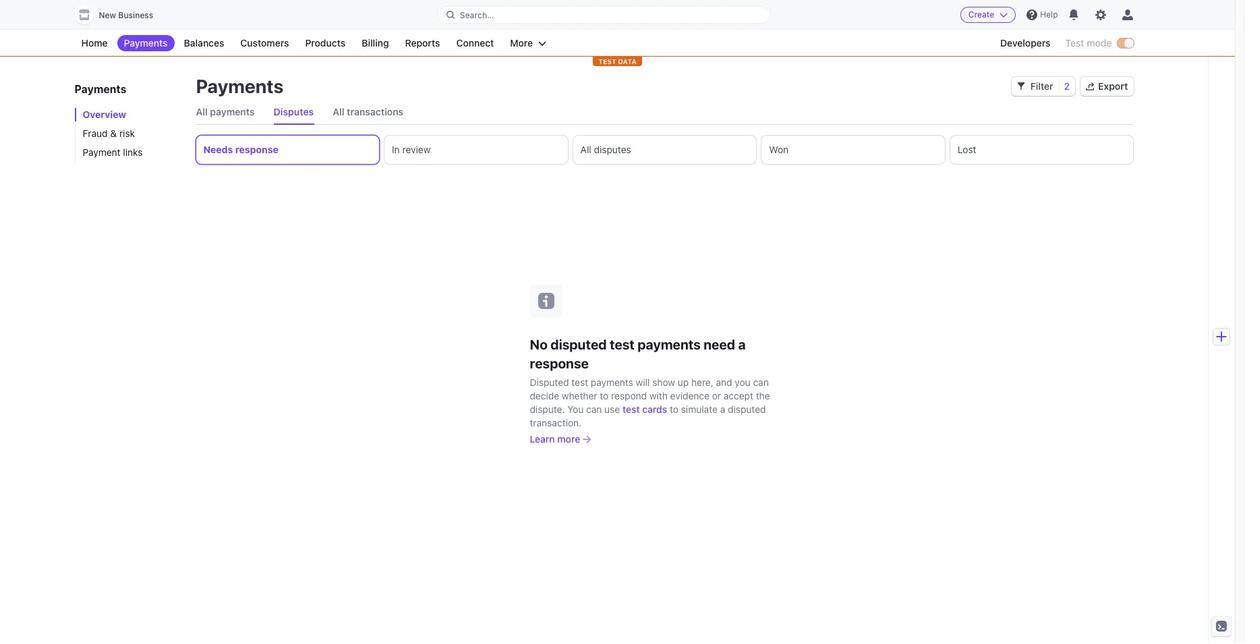 Task type: locate. For each thing, give the bounding box(es) containing it.
1 vertical spatial tab list
[[196, 136, 1134, 164]]

tab list
[[196, 100, 1134, 125], [196, 136, 1134, 164]]

all disputes
[[581, 144, 632, 155]]

0 horizontal spatial to
[[600, 390, 609, 401]]

all up needs
[[196, 106, 208, 117]]

all left disputes
[[581, 144, 592, 155]]

1 horizontal spatial disputed
[[728, 403, 766, 415]]

to inside to simulate a disputed transaction.
[[670, 403, 679, 415]]

all payments link
[[196, 100, 255, 124]]

svg image
[[1018, 82, 1026, 90]]

disputed down the 'accept'
[[728, 403, 766, 415]]

2 horizontal spatial all
[[581, 144, 592, 155]]

payment links
[[83, 146, 143, 158]]

connect link
[[450, 35, 501, 51]]

1 horizontal spatial to
[[670, 403, 679, 415]]

response
[[235, 144, 279, 155], [530, 355, 589, 371]]

new business
[[99, 10, 153, 20]]

can left use
[[587, 403, 602, 415]]

show
[[653, 376, 676, 388]]

all
[[196, 106, 208, 117], [333, 106, 345, 117], [581, 144, 592, 155]]

response up the disputed at left bottom
[[530, 355, 589, 371]]

test mode
[[1066, 37, 1113, 49]]

all disputes button
[[573, 136, 757, 164]]

0 vertical spatial tab list
[[196, 100, 1134, 125]]

disputed
[[551, 336, 607, 352], [728, 403, 766, 415]]

1 vertical spatial payments
[[638, 336, 701, 352]]

1 horizontal spatial response
[[530, 355, 589, 371]]

1 vertical spatial a
[[721, 403, 726, 415]]

2 vertical spatial payments
[[591, 376, 634, 388]]

disputed right no
[[551, 336, 607, 352]]

test
[[610, 336, 635, 352], [572, 376, 589, 388], [623, 403, 640, 415]]

overview link
[[75, 108, 183, 121]]

respond
[[612, 390, 647, 401]]

customers link
[[234, 35, 296, 51]]

0 vertical spatial to
[[600, 390, 609, 401]]

a
[[739, 336, 746, 352], [721, 403, 726, 415]]

all for all transactions
[[333, 106, 345, 117]]

no
[[530, 336, 548, 352]]

with
[[650, 390, 668, 401]]

more button
[[504, 35, 554, 51]]

can
[[754, 376, 769, 388], [587, 403, 602, 415]]

disputes
[[274, 106, 314, 117]]

payments up respond on the bottom of page
[[591, 376, 634, 388]]

a down or
[[721, 403, 726, 415]]

payments inside disputed test payments will show up here, and you can decide whether to respond with evidence or accept the dispute. you can use
[[591, 376, 634, 388]]

evidence
[[671, 390, 710, 401]]

test inside disputed test payments will show up here, and you can decide whether to respond with evidence or accept the dispute. you can use
[[572, 376, 589, 388]]

all transactions link
[[333, 100, 404, 124]]

help
[[1041, 9, 1059, 20]]

all payments
[[196, 106, 255, 117]]

all inside all transactions link
[[333, 106, 345, 117]]

can up the
[[754, 376, 769, 388]]

in review button
[[385, 136, 568, 164]]

export
[[1099, 80, 1129, 92]]

Search… search field
[[439, 6, 770, 23]]

test inside test cards link
[[623, 403, 640, 415]]

1 tab list from the top
[[196, 100, 1134, 125]]

payments
[[210, 106, 255, 117], [638, 336, 701, 352], [591, 376, 634, 388]]

0 vertical spatial payments
[[210, 106, 255, 117]]

test
[[599, 57, 617, 65]]

all for all disputes
[[581, 144, 592, 155]]

fraud
[[83, 128, 108, 139]]

help button
[[1022, 4, 1064, 26]]

response right needs
[[235, 144, 279, 155]]

0 horizontal spatial response
[[235, 144, 279, 155]]

balances link
[[177, 35, 231, 51]]

test up whether
[[572, 376, 589, 388]]

1 horizontal spatial a
[[739, 336, 746, 352]]

transactions
[[347, 106, 404, 117]]

a right the need
[[739, 336, 746, 352]]

a inside to simulate a disputed transaction.
[[721, 403, 726, 415]]

test down respond on the bottom of page
[[623, 403, 640, 415]]

payments
[[124, 37, 168, 49], [196, 75, 284, 97], [75, 83, 126, 95]]

0 vertical spatial response
[[235, 144, 279, 155]]

0 horizontal spatial all
[[196, 106, 208, 117]]

test data
[[599, 57, 637, 65]]

business
[[118, 10, 153, 20]]

all transactions
[[333, 106, 404, 117]]

test cards link
[[623, 403, 668, 416]]

0 horizontal spatial a
[[721, 403, 726, 415]]

2 tab list from the top
[[196, 136, 1134, 164]]

0 vertical spatial can
[[754, 376, 769, 388]]

all for all payments
[[196, 106, 208, 117]]

0 vertical spatial test
[[610, 336, 635, 352]]

1 vertical spatial to
[[670, 403, 679, 415]]

payments up show
[[638, 336, 701, 352]]

1 vertical spatial test
[[572, 376, 589, 388]]

test cards
[[623, 403, 668, 415]]

to
[[600, 390, 609, 401], [670, 403, 679, 415]]

dispute.
[[530, 403, 565, 415]]

0 vertical spatial a
[[739, 336, 746, 352]]

2 vertical spatial test
[[623, 403, 640, 415]]

payments up needs response
[[210, 106, 255, 117]]

payments up overview
[[75, 83, 126, 95]]

home
[[81, 37, 108, 49]]

developers link
[[994, 35, 1058, 51]]

2 horizontal spatial payments
[[638, 336, 701, 352]]

reports
[[405, 37, 440, 49]]

test up respond on the bottom of page
[[610, 336, 635, 352]]

more
[[510, 37, 533, 49]]

to up use
[[600, 390, 609, 401]]

to simulate a disputed transaction.
[[530, 403, 766, 428]]

fraud & risk link
[[75, 127, 183, 140]]

developers
[[1001, 37, 1051, 49]]

1 horizontal spatial payments
[[591, 376, 634, 388]]

0 horizontal spatial disputed
[[551, 336, 607, 352]]

response inside no disputed test payments need a response
[[530, 355, 589, 371]]

needs response button
[[196, 136, 379, 164]]

1 vertical spatial disputed
[[728, 403, 766, 415]]

1 vertical spatial response
[[530, 355, 589, 371]]

1 vertical spatial can
[[587, 403, 602, 415]]

to inside disputed test payments will show up here, and you can decide whether to respond with evidence or accept the dispute. you can use
[[600, 390, 609, 401]]

all left transactions
[[333, 106, 345, 117]]

or
[[713, 390, 722, 401]]

all inside all disputes button
[[581, 144, 592, 155]]

1 horizontal spatial all
[[333, 106, 345, 117]]

new business button
[[75, 5, 167, 24]]

&
[[110, 128, 117, 139]]

in
[[392, 144, 400, 155]]

new
[[99, 10, 116, 20]]

0 vertical spatial disputed
[[551, 336, 607, 352]]

balances
[[184, 37, 224, 49]]

to right cards
[[670, 403, 679, 415]]



Task type: vqa. For each thing, say whether or not it's contained in the screenshot.
Edit Pins icon
no



Task type: describe. For each thing, give the bounding box(es) containing it.
reports link
[[399, 35, 447, 51]]

products link
[[299, 35, 352, 51]]

no disputed test payments need a response
[[530, 336, 746, 371]]

data
[[619, 57, 637, 65]]

disputed inside to simulate a disputed transaction.
[[728, 403, 766, 415]]

needs
[[203, 144, 233, 155]]

create button
[[961, 7, 1017, 23]]

learn more
[[530, 433, 581, 444]]

here,
[[692, 376, 714, 388]]

fraud & risk
[[83, 128, 135, 139]]

and
[[716, 376, 733, 388]]

simulate
[[682, 403, 718, 415]]

payments up all payments
[[196, 75, 284, 97]]

payments down 'business'
[[124, 37, 168, 49]]

whether
[[562, 390, 598, 401]]

use
[[605, 403, 620, 415]]

payments inside no disputed test payments need a response
[[638, 336, 701, 352]]

the
[[756, 390, 771, 401]]

lost button
[[951, 136, 1134, 164]]

0 horizontal spatial can
[[587, 403, 602, 415]]

disputed test payments will show up here, and you can decide whether to respond with evidence or accept the dispute. you can use
[[530, 376, 771, 415]]

more
[[558, 433, 581, 444]]

overview
[[83, 109, 126, 120]]

won button
[[762, 136, 945, 164]]

in review
[[392, 144, 431, 155]]

billing
[[362, 37, 389, 49]]

lost
[[958, 144, 977, 155]]

needs response
[[203, 144, 279, 155]]

need
[[704, 336, 736, 352]]

will
[[636, 376, 650, 388]]

risk
[[119, 128, 135, 139]]

you
[[735, 376, 751, 388]]

up
[[678, 376, 689, 388]]

accept
[[724, 390, 754, 401]]

decide
[[530, 390, 560, 401]]

Search… text field
[[439, 6, 770, 23]]

disputed
[[530, 376, 569, 388]]

payment links link
[[75, 146, 183, 159]]

products
[[305, 37, 346, 49]]

review
[[403, 144, 431, 155]]

billing link
[[355, 35, 396, 51]]

payment
[[83, 146, 121, 158]]

test inside no disputed test payments need a response
[[610, 336, 635, 352]]

0 horizontal spatial payments
[[210, 106, 255, 117]]

create
[[969, 9, 995, 20]]

transaction.
[[530, 417, 582, 428]]

disputes
[[594, 144, 632, 155]]

you
[[568, 403, 584, 415]]

won
[[770, 144, 789, 155]]

cards
[[643, 403, 668, 415]]

mode
[[1087, 37, 1113, 49]]

disputes link
[[274, 100, 314, 124]]

payments link
[[117, 35, 175, 51]]

disputed inside no disputed test payments need a response
[[551, 336, 607, 352]]

test
[[1066, 37, 1085, 49]]

filter
[[1031, 80, 1054, 92]]

a inside no disputed test payments need a response
[[739, 336, 746, 352]]

tab list containing all payments
[[196, 100, 1134, 125]]

2
[[1065, 80, 1070, 92]]

links
[[123, 146, 143, 158]]

customers
[[241, 37, 289, 49]]

export button
[[1081, 77, 1134, 96]]

tab list containing needs response
[[196, 136, 1134, 164]]

connect
[[457, 37, 494, 49]]

learn
[[530, 433, 555, 444]]

response inside button
[[235, 144, 279, 155]]

home link
[[75, 35, 114, 51]]

search…
[[460, 10, 494, 20]]

1 horizontal spatial can
[[754, 376, 769, 388]]

learn more link
[[530, 432, 800, 446]]



